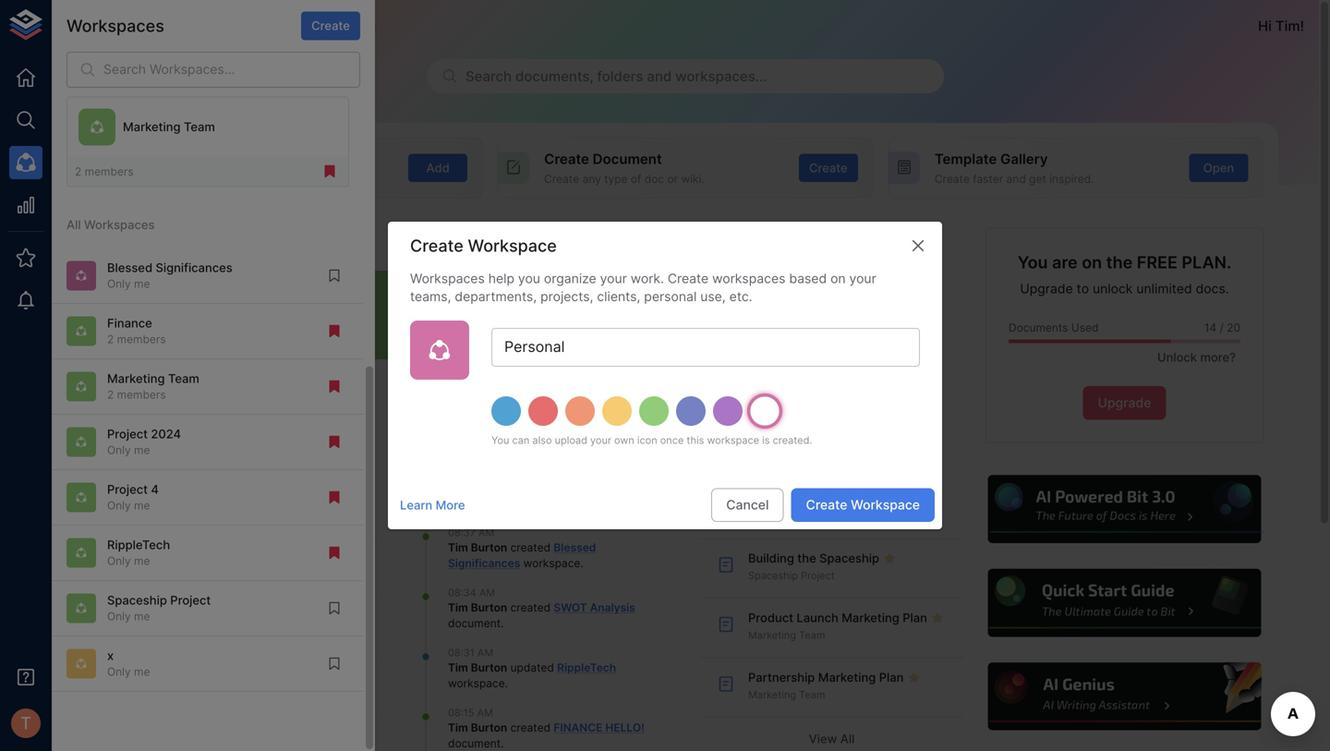 Task type: describe. For each thing, give the bounding box(es) containing it.
1 help image from the top
[[986, 473, 1264, 546]]

burton for finance
[[471, 721, 508, 735]]

your for created.
[[591, 434, 612, 446]]

on inside you are on the free plan. upgrade to unlock unlimited docs.
[[1082, 252, 1103, 273]]

blessed significances
[[448, 541, 596, 570]]

workspaces
[[713, 271, 786, 286]]

you for are
[[1018, 252, 1048, 273]]

0 vertical spatial finance 2 members
[[107, 316, 166, 346]]

analysis
[[590, 601, 636, 615]]

rogue
[[96, 18, 139, 34]]

once
[[661, 434, 684, 446]]

today
[[419, 488, 454, 502]]

add button
[[409, 154, 468, 182]]

cancel
[[727, 497, 769, 513]]

all inside button
[[841, 732, 855, 746]]

projects,
[[541, 289, 594, 305]]

own
[[615, 434, 635, 446]]

blessed significances only me
[[107, 261, 233, 291]]

0 vertical spatial remove bookmark image
[[322, 163, 338, 180]]

bookmark image for only
[[326, 656, 343, 672]]

docs.
[[1196, 281, 1230, 297]]

view
[[809, 732, 838, 746]]

rippletech up also
[[505, 368, 568, 382]]

workspace up 08:34 am tim burton created swot analysis document .
[[524, 557, 581, 570]]

remove bookmark image for rippletech
[[326, 545, 343, 561]]

inspired.
[[1050, 172, 1095, 186]]

updated
[[511, 661, 554, 675]]

upload
[[555, 434, 588, 446]]

burton for swot
[[471, 601, 508, 615]]

unlock more? button
[[1148, 343, 1241, 372]]

help
[[489, 271, 515, 286]]

. inside 08:15 am tim burton created finance hello! document .
[[501, 737, 504, 750]]

project for project 4 only me
[[107, 482, 148, 497]]

open button
[[1190, 154, 1249, 182]]

2 horizontal spatial spaceship
[[820, 551, 880, 566]]

this
[[687, 434, 705, 446]]

1 vertical spatial finance 2 members
[[138, 368, 192, 398]]

project for project 2024 only me
[[107, 427, 148, 441]]

08:37
[[448, 527, 476, 539]]

project inside 'spaceship project only me'
[[170, 593, 211, 607]]

gallery
[[1001, 151, 1048, 167]]

me up also
[[542, 386, 557, 398]]

upgrade inside button
[[1098, 395, 1152, 411]]

0 horizontal spatial all
[[67, 218, 81, 232]]

workspace inside button
[[752, 331, 804, 343]]

create document create any type of doc or wiki.
[[544, 151, 705, 186]]

14 / 20
[[1205, 321, 1241, 335]]

learn
[[400, 498, 433, 512]]

it
[[263, 172, 269, 186]]

product
[[749, 611, 794, 625]]

bookmark workspace
[[752, 317, 804, 343]]

organize
[[544, 271, 597, 286]]

me inside the project 4 only me
[[134, 499, 150, 512]]

only up 'spaceship project only me'
[[107, 555, 131, 568]]

workspace inside button
[[851, 497, 920, 513]]

marketing down product
[[749, 629, 797, 641]]

08:37 am
[[448, 527, 495, 539]]

rippletech down 'spaceship project only me'
[[163, 629, 215, 641]]

workspace .
[[521, 557, 584, 570]]

upgrade inside you are on the free plan. upgrade to unlock unlimited docs.
[[1021, 281, 1074, 297]]

t button
[[6, 703, 46, 744]]

workspace up help
[[468, 236, 557, 256]]

. inside 08:34 am tim burton created swot analysis document .
[[501, 617, 504, 630]]

unlock
[[1093, 281, 1133, 297]]

workspaces...
[[676, 68, 767, 85]]

rippletech down the "untitled"
[[749, 510, 801, 522]]

am for finance
[[477, 707, 493, 719]]

0 horizontal spatial rippletech only me
[[107, 538, 170, 568]]

me inside x only me
[[134, 665, 150, 679]]

tim for rippletech
[[448, 661, 468, 675]]

spaceship for spaceship project
[[749, 570, 798, 582]]

am up tim burton created
[[479, 527, 495, 539]]

private.
[[272, 172, 312, 186]]

members inside the marketing team 2 members
[[117, 388, 166, 402]]

documents used
[[1009, 321, 1099, 335]]

swot
[[554, 601, 587, 615]]

icon
[[638, 434, 658, 446]]

search documents, folders and workspaces...
[[466, 68, 767, 85]]

am for rippletech
[[478, 647, 494, 659]]

me up 'spaceship project only me'
[[134, 555, 150, 568]]

document for swot analysis
[[448, 617, 501, 630]]

08:15 am tim burton created finance hello! document .
[[448, 707, 645, 750]]

08:31 am tim burton updated rippletech workspace .
[[448, 647, 616, 690]]

Search Workspaces... text field
[[104, 52, 360, 88]]

Marketing Team, Project X, Personal, etc. text field
[[492, 328, 920, 367]]

bookmarked workspaces
[[139, 229, 321, 247]]

tim burton created
[[448, 541, 554, 555]]

finance
[[554, 721, 603, 735]]

1 vertical spatial plan
[[880, 670, 904, 685]]

2024 for project 2024
[[296, 368, 326, 382]]

learn more
[[400, 498, 465, 512]]

template
[[935, 151, 997, 167]]

partnership marketing plan
[[749, 670, 904, 685]]

and inside template gallery create faster and get inspired.
[[1007, 172, 1027, 186]]

or inside create document create any type of doc or wiki.
[[668, 172, 678, 186]]

unlimited
[[1137, 281, 1193, 297]]

workspace inside dialog
[[707, 434, 760, 446]]

created.
[[773, 434, 813, 446]]

any
[[583, 172, 601, 186]]

1 vertical spatial documents
[[192, 445, 274, 463]]

only up can
[[517, 386, 539, 398]]

collaborate
[[154, 172, 214, 186]]

workspace inside add workspace collaborate or make it private.
[[185, 151, 260, 167]]

08:15
[[448, 707, 475, 719]]

activities
[[516, 445, 583, 463]]

bookmark image for significances
[[326, 267, 343, 284]]

bookmark workspace button
[[734, 271, 822, 359]]

favorited
[[791, 445, 858, 463]]

remove bookmark image for marketing team
[[326, 378, 343, 395]]

marketing down partnership
[[749, 689, 797, 701]]

building the spaceship
[[749, 551, 880, 566]]

project 4 only me
[[107, 482, 159, 512]]

view all
[[809, 732, 855, 746]]

marketing down product launch marketing plan
[[819, 670, 876, 685]]

workspaces inside workspaces help you organize your work. create workspaces based on your teams, departments, projects, clients, personal use, etc.
[[410, 271, 485, 286]]

hi
[[1259, 18, 1272, 34]]

partnership
[[749, 670, 815, 685]]

marketing inside the marketing team 2 members
[[107, 371, 165, 386]]

clients,
[[597, 289, 641, 305]]

wiki.
[[682, 172, 705, 186]]

workspace left can
[[432, 445, 512, 463]]

08:31
[[448, 647, 475, 659]]

to
[[1077, 281, 1090, 297]]

team inside the marketing team 2 members
[[168, 371, 200, 386]]

etc.
[[730, 289, 753, 305]]

add for add
[[427, 161, 450, 175]]

only inside the project 4 only me
[[107, 499, 131, 512]]

spaceship project
[[749, 570, 835, 582]]

tim for finance hello!
[[448, 721, 468, 735]]

bookmark
[[754, 317, 802, 329]]

can
[[512, 434, 530, 446]]

blessed for blessed significances only me
[[107, 261, 153, 275]]

spaceship project only me
[[107, 593, 211, 623]]

upgrade button
[[1084, 387, 1167, 420]]

rippletech up 'spaceship project only me'
[[163, 570, 215, 582]]

project 2024
[[252, 368, 326, 382]]

used
[[1072, 321, 1099, 335]]

faster
[[973, 172, 1004, 186]]

based
[[790, 271, 827, 286]]

learn more button
[[396, 491, 470, 520]]

recent documents
[[139, 445, 274, 463]]

personal
[[644, 289, 697, 305]]

marketing up collaborate
[[123, 120, 181, 134]]

blessed significances link
[[448, 541, 596, 570]]



Task type: locate. For each thing, give the bounding box(es) containing it.
1 horizontal spatial 2 members
[[634, 386, 688, 398]]

0 vertical spatial created
[[511, 541, 551, 555]]

rippletech right updated
[[557, 661, 616, 675]]

documents,
[[516, 68, 594, 85]]

free
[[1137, 252, 1178, 273]]

. inside 08:31 am tim burton updated rippletech workspace .
[[505, 677, 508, 690]]

am for swot
[[479, 587, 495, 599]]

workspace up '08:15'
[[448, 677, 505, 690]]

rippletech only me up also
[[505, 368, 568, 398]]

1 horizontal spatial document
[[797, 492, 857, 506]]

remove bookmark image left project 4
[[326, 378, 343, 395]]

2 help image from the top
[[986, 567, 1264, 640]]

document for untitled
[[797, 492, 857, 506]]

0 horizontal spatial blessed
[[107, 261, 153, 275]]

t
[[20, 713, 31, 734]]

open
[[1204, 161, 1235, 175]]

upgrade down unlock more? button
[[1098, 395, 1152, 411]]

burton inside 08:34 am tim burton created swot analysis document .
[[471, 601, 508, 615]]

marketing team 2 members
[[107, 371, 200, 402]]

project 4
[[387, 368, 439, 382]]

4 down teams,
[[431, 368, 439, 382]]

your up clients,
[[600, 271, 627, 286]]

1 horizontal spatial spaceship
[[749, 570, 798, 582]]

create workspace inside button
[[806, 497, 920, 513]]

4 remove bookmark image from the top
[[326, 545, 343, 561]]

4 for project 4
[[431, 368, 439, 382]]

workspaces
[[67, 16, 164, 36], [84, 218, 155, 232], [232, 229, 321, 247], [410, 271, 485, 286]]

. down 08:31 am tim burton updated rippletech workspace .
[[501, 737, 504, 750]]

is
[[763, 434, 770, 446]]

1 horizontal spatial create workspace
[[806, 497, 920, 513]]

project for project 2024
[[252, 368, 293, 382]]

recently
[[725, 445, 787, 463]]

2 members up you can also upload your own icon once this workspace is created.
[[634, 386, 688, 398]]

0 horizontal spatial documents
[[192, 445, 274, 463]]

2 or from the left
[[668, 172, 678, 186]]

1 horizontal spatial or
[[668, 172, 678, 186]]

or right the doc
[[668, 172, 678, 186]]

1 vertical spatial rippletech only me
[[107, 538, 170, 568]]

blessed inside the "blessed significances"
[[554, 541, 596, 555]]

you inside create workspace dialog
[[492, 434, 510, 446]]

finance hello! link
[[554, 721, 645, 735]]

tim down 08:31
[[448, 661, 468, 675]]

me up x only me
[[134, 610, 150, 623]]

project inside the project 4 only me
[[107, 482, 148, 497]]

2 vertical spatial created
[[511, 721, 551, 735]]

documents
[[1009, 321, 1069, 335], [192, 445, 274, 463]]

you left can
[[492, 434, 510, 446]]

me down 'spaceship project only me'
[[134, 665, 150, 679]]

marketing
[[123, 120, 181, 134], [615, 368, 672, 382], [107, 371, 165, 386], [842, 611, 900, 625], [749, 629, 797, 641], [819, 670, 876, 685], [163, 689, 211, 701], [749, 689, 797, 701]]

0 horizontal spatial upgrade
[[1021, 281, 1074, 297]]

only up x
[[107, 610, 131, 623]]

bookmark image
[[326, 267, 343, 284], [326, 656, 343, 672]]

departments,
[[455, 289, 537, 305]]

4 inside the project 4 only me
[[151, 482, 159, 497]]

2024
[[296, 368, 326, 382], [151, 427, 181, 441]]

me down recent
[[134, 499, 150, 512]]

. up swot
[[581, 557, 584, 570]]

workspaces help you organize your work. create workspaces based on your teams, departments, projects, clients, personal use, etc.
[[410, 271, 877, 305]]

remove bookmark image up project 2024
[[326, 323, 343, 340]]

spaceship down create workspace button
[[820, 551, 880, 566]]

am inside 08:31 am tim burton updated rippletech workspace .
[[478, 647, 494, 659]]

1 vertical spatial 2024
[[151, 427, 181, 441]]

created inside 08:34 am tim burton created swot analysis document .
[[511, 601, 551, 615]]

finance 2 members up project 2024 only me
[[138, 368, 192, 398]]

0 horizontal spatial 2024
[[151, 427, 181, 441]]

created for finance
[[511, 721, 551, 735]]

4 for project 4 only me
[[151, 482, 159, 497]]

marketing inside marketing team link
[[163, 689, 211, 701]]

0 vertical spatial finance
[[107, 316, 152, 330]]

1 horizontal spatial upgrade
[[1098, 395, 1152, 411]]

help image
[[986, 473, 1264, 546], [986, 567, 1264, 640], [986, 660, 1264, 733]]

document inside create document create any type of doc or wiki.
[[593, 151, 662, 167]]

project 4 link
[[362, 271, 464, 400]]

spaceship for spaceship project only me
[[107, 593, 167, 607]]

rippletech only me down the project 4 only me
[[107, 538, 170, 568]]

the up unlock
[[1107, 252, 1133, 273]]

2 vertical spatial help image
[[986, 660, 1264, 733]]

0 vertical spatial document
[[448, 617, 501, 630]]

am inside 08:15 am tim burton created finance hello! document .
[[477, 707, 493, 719]]

workspace down bookmark
[[752, 331, 804, 343]]

2 inside the marketing team 2 members
[[107, 388, 114, 402]]

4 down recent
[[151, 482, 159, 497]]

blessed inside the blessed significances only me
[[107, 261, 153, 275]]

0 horizontal spatial spaceship
[[107, 593, 167, 607]]

1 vertical spatial finance
[[143, 368, 188, 382]]

all
[[67, 218, 81, 232], [841, 732, 855, 746]]

your for teams,
[[600, 271, 627, 286]]

tim inside 08:15 am tim burton created finance hello! document .
[[448, 721, 468, 735]]

only down project 2024 only me
[[107, 499, 131, 512]]

remove bookmark image right private.
[[322, 163, 338, 180]]

0 vertical spatial you
[[1018, 252, 1048, 273]]

you can also upload your own icon once this workspace is created.
[[492, 434, 813, 446]]

0 vertical spatial upgrade
[[1021, 281, 1074, 297]]

workspace left is in the right of the page
[[707, 434, 760, 446]]

add for add workspace collaborate or make it private.
[[154, 151, 181, 167]]

workspace activities
[[432, 445, 583, 463]]

. up 08:31 am tim burton updated rippletech workspace .
[[501, 617, 504, 630]]

0 vertical spatial bookmark image
[[326, 267, 343, 284]]

or inside add workspace collaborate or make it private.
[[217, 172, 228, 186]]

tim right hi
[[1276, 18, 1301, 34]]

marketing down 'spaceship project only me'
[[163, 689, 211, 701]]

am right 08:31
[[478, 647, 494, 659]]

plan
[[903, 611, 928, 625], [880, 670, 904, 685]]

get
[[1030, 172, 1047, 186]]

2024 for project 2024 only me
[[151, 427, 181, 441]]

or
[[217, 172, 228, 186], [668, 172, 678, 186]]

teams,
[[410, 289, 451, 305]]

more
[[436, 498, 465, 512]]

1 horizontal spatial significances
[[448, 557, 521, 570]]

0 horizontal spatial 4
[[151, 482, 159, 497]]

marketing team link
[[115, 658, 378, 718]]

significances
[[156, 261, 233, 275], [448, 557, 521, 570]]

0 vertical spatial document
[[593, 151, 662, 167]]

add workspace collaborate or make it private.
[[154, 151, 312, 186]]

burton down 08:34
[[471, 601, 508, 615]]

1 vertical spatial 4
[[151, 482, 159, 497]]

building
[[749, 551, 795, 566]]

1 vertical spatial you
[[492, 434, 510, 446]]

1 vertical spatial bookmark image
[[326, 656, 343, 672]]

created up workspace .
[[511, 541, 551, 555]]

more?
[[1201, 350, 1237, 365]]

1 horizontal spatial create button
[[799, 154, 858, 182]]

finance up project 2024 only me
[[143, 368, 188, 382]]

workspace up make
[[185, 151, 260, 167]]

finance 2 members up the marketing team 2 members
[[107, 316, 166, 346]]

marketing up project 2024 only me
[[107, 371, 165, 386]]

unlock more?
[[1158, 350, 1237, 365]]

1 horizontal spatial documents
[[1009, 321, 1069, 335]]

1 vertical spatial all
[[841, 732, 855, 746]]

0 vertical spatial blessed
[[107, 261, 153, 275]]

folders
[[597, 68, 644, 85]]

0 horizontal spatial add
[[154, 151, 181, 167]]

workspace down favorited
[[851, 497, 920, 513]]

document
[[448, 617, 501, 630], [448, 737, 501, 750]]

1 vertical spatial remove bookmark image
[[326, 434, 343, 450]]

1 vertical spatial document
[[797, 492, 857, 506]]

significances for blessed significances only me
[[156, 261, 233, 275]]

document for create
[[593, 151, 662, 167]]

created inside 08:15 am tim burton created finance hello! document .
[[511, 721, 551, 735]]

and right folders
[[647, 68, 672, 85]]

document down favorited
[[797, 492, 857, 506]]

view all button
[[700, 725, 964, 751]]

0 vertical spatial 2024
[[296, 368, 326, 382]]

1 vertical spatial create button
[[799, 154, 858, 182]]

create inside workspaces help you organize your work. create workspaces based on your teams, departments, projects, clients, personal use, etc.
[[668, 271, 709, 286]]

create workspace
[[410, 236, 557, 256], [806, 497, 920, 513]]

1 horizontal spatial rippletech only me
[[505, 368, 568, 398]]

. up 08:15 am tim burton created finance hello! document .
[[505, 677, 508, 690]]

search documents, folders and workspaces... button
[[427, 59, 944, 93]]

bookmark image
[[326, 600, 343, 617]]

spaceship up x
[[107, 593, 167, 607]]

0 vertical spatial and
[[647, 68, 672, 85]]

08:34 am tim burton created swot analysis document .
[[448, 587, 636, 630]]

1 horizontal spatial you
[[1018, 252, 1048, 273]]

2 members up all workspaces
[[75, 165, 134, 178]]

burton down 08:37 am
[[471, 541, 508, 555]]

also
[[533, 434, 552, 446]]

0 horizontal spatial create button
[[301, 12, 360, 40]]

and inside button
[[647, 68, 672, 85]]

marketing right launch
[[842, 611, 900, 625]]

create inside button
[[806, 497, 848, 513]]

your left own
[[591, 434, 612, 446]]

2 created from the top
[[511, 601, 551, 615]]

project for project 4
[[387, 368, 428, 382]]

documents left used
[[1009, 321, 1069, 335]]

1 horizontal spatial all
[[841, 732, 855, 746]]

finance down the blessed significances only me
[[107, 316, 152, 330]]

document for finance hello!
[[448, 737, 501, 750]]

rippletech only me
[[505, 368, 568, 398], [107, 538, 170, 568]]

0 vertical spatial help image
[[986, 473, 1264, 546]]

1 burton from the top
[[471, 541, 508, 555]]

2 bookmark image from the top
[[326, 656, 343, 672]]

remove bookmark image
[[322, 163, 338, 180], [326, 434, 343, 450]]

1 horizontal spatial 4
[[431, 368, 439, 382]]

2 remove bookmark image from the top
[[326, 378, 343, 395]]

workspace inside 08:31 am tim burton updated rippletech workspace .
[[448, 677, 505, 690]]

am right 08:34
[[479, 587, 495, 599]]

document inside 08:15 am tim burton created finance hello! document .
[[448, 737, 501, 750]]

add inside add workspace collaborate or make it private.
[[154, 151, 181, 167]]

blessed up workspace .
[[554, 541, 596, 555]]

.
[[581, 557, 584, 570], [501, 617, 504, 630], [505, 677, 508, 690], [501, 737, 504, 750]]

significances down 'bookmarked'
[[156, 261, 233, 275]]

0 horizontal spatial document
[[593, 151, 662, 167]]

0 horizontal spatial significances
[[156, 261, 233, 275]]

1 vertical spatial document
[[448, 737, 501, 750]]

1 horizontal spatial add
[[427, 161, 450, 175]]

unlock
[[1158, 350, 1198, 365]]

search
[[466, 68, 512, 85]]

1 remove bookmark image from the top
[[326, 323, 343, 340]]

only down x
[[107, 665, 131, 679]]

3 help image from the top
[[986, 660, 1264, 733]]

1 horizontal spatial blessed
[[554, 541, 596, 555]]

0 vertical spatial 2 members
[[75, 165, 134, 178]]

0 vertical spatial the
[[1107, 252, 1133, 273]]

burton inside 08:31 am tim burton updated rippletech workspace .
[[471, 661, 508, 675]]

3 burton from the top
[[471, 661, 508, 675]]

1 vertical spatial the
[[798, 551, 817, 566]]

doc
[[645, 172, 665, 186]]

2 vertical spatial spaceship
[[107, 593, 167, 607]]

4 burton from the top
[[471, 721, 508, 735]]

created for swot
[[511, 601, 551, 615]]

am inside 08:34 am tim burton created swot analysis document .
[[479, 587, 495, 599]]

burton down '08:15'
[[471, 721, 508, 735]]

only
[[107, 277, 131, 291], [517, 386, 539, 398], [107, 444, 131, 457], [107, 499, 131, 512], [107, 555, 131, 568], [107, 610, 131, 623], [107, 665, 131, 679]]

burton inside 08:15 am tim burton created finance hello! document .
[[471, 721, 508, 735]]

1 bookmark image from the top
[[326, 267, 343, 284]]

documents right recent
[[192, 445, 274, 463]]

0 horizontal spatial and
[[647, 68, 672, 85]]

create
[[312, 19, 350, 33], [544, 151, 590, 167], [810, 161, 848, 175], [544, 172, 580, 186], [935, 172, 970, 186], [410, 236, 464, 256], [668, 271, 709, 286], [806, 497, 848, 513]]

0 horizontal spatial you
[[492, 434, 510, 446]]

blessed down all workspaces
[[107, 261, 153, 275]]

and
[[647, 68, 672, 85], [1007, 172, 1027, 186]]

0 vertical spatial documents
[[1009, 321, 1069, 335]]

3 created from the top
[[511, 721, 551, 735]]

me inside the blessed significances only me
[[134, 277, 150, 291]]

add inside button
[[427, 161, 450, 175]]

on right "are"
[[1082, 252, 1103, 273]]

only inside project 2024 only me
[[107, 444, 131, 457]]

are
[[1053, 252, 1078, 273]]

tim down 08:34
[[448, 601, 468, 615]]

tim inside 08:34 am tim burton created swot analysis document .
[[448, 601, 468, 615]]

tim inside 08:31 am tim burton updated rippletech workspace .
[[448, 661, 468, 675]]

2
[[75, 165, 82, 178], [107, 333, 114, 346], [138, 386, 145, 398], [634, 386, 640, 398], [107, 388, 114, 402]]

spaceship inside 'spaceship project only me'
[[107, 593, 167, 607]]

0 vertical spatial spaceship
[[820, 551, 880, 566]]

1 vertical spatial created
[[511, 601, 551, 615]]

work.
[[631, 271, 664, 286]]

0 vertical spatial rippletech only me
[[505, 368, 568, 398]]

the inside you are on the free plan. upgrade to unlock unlimited docs.
[[1107, 252, 1133, 273]]

1 horizontal spatial and
[[1007, 172, 1027, 186]]

document inside 08:34 am tim burton created swot analysis document .
[[448, 617, 501, 630]]

project inside project 2024 only me
[[107, 427, 148, 441]]

created left swot
[[511, 601, 551, 615]]

create workspace up help
[[410, 236, 557, 256]]

enterprises
[[142, 18, 219, 34]]

only inside the blessed significances only me
[[107, 277, 131, 291]]

spaceship
[[820, 551, 880, 566], [749, 570, 798, 582], [107, 593, 167, 607]]

remove bookmark image down project 2024
[[326, 434, 343, 450]]

the up spaceship project at the bottom of page
[[798, 551, 817, 566]]

burton
[[471, 541, 508, 555], [471, 601, 508, 615], [471, 661, 508, 675], [471, 721, 508, 735]]

type
[[605, 172, 628, 186]]

me down 'bookmarked'
[[134, 277, 150, 291]]

0 vertical spatial 4
[[431, 368, 439, 382]]

rippletech
[[505, 368, 568, 382], [749, 510, 801, 522], [107, 538, 170, 552], [163, 570, 215, 582], [163, 629, 215, 641], [557, 661, 616, 675]]

plan.
[[1182, 252, 1232, 273]]

1 horizontal spatial 2024
[[296, 368, 326, 382]]

0 vertical spatial create button
[[301, 12, 360, 40]]

me inside project 2024 only me
[[134, 444, 150, 457]]

you
[[1018, 252, 1048, 273], [492, 434, 510, 446]]

your right based
[[850, 271, 877, 286]]

am
[[479, 527, 495, 539], [479, 587, 495, 599], [478, 647, 494, 659], [477, 707, 493, 719]]

tim for swot analysis
[[448, 601, 468, 615]]

rippletech down the project 4 only me
[[107, 538, 170, 552]]

1 vertical spatial 2 members
[[634, 386, 688, 398]]

rippletech inside 08:31 am tim burton updated rippletech workspace .
[[557, 661, 616, 675]]

0 horizontal spatial 2 members
[[75, 165, 134, 178]]

remove bookmark image
[[326, 323, 343, 340], [326, 378, 343, 395], [326, 489, 343, 506], [326, 545, 343, 561]]

2 burton from the top
[[471, 601, 508, 615]]

1 created from the top
[[511, 541, 551, 555]]

1 vertical spatial create workspace
[[806, 497, 920, 513]]

blessed for blessed significances
[[554, 541, 596, 555]]

1 document from the top
[[448, 617, 501, 630]]

0 horizontal spatial create workspace
[[410, 236, 557, 256]]

spaceship down building
[[749, 570, 798, 582]]

rogue enterprises
[[96, 18, 219, 34]]

you inside you are on the free plan. upgrade to unlock unlimited docs.
[[1018, 252, 1048, 273]]

you for can
[[492, 434, 510, 446]]

1 vertical spatial and
[[1007, 172, 1027, 186]]

or left make
[[217, 172, 228, 186]]

1 horizontal spatial on
[[1082, 252, 1103, 273]]

only left recent
[[107, 444, 131, 457]]

only inside 'spaceship project only me'
[[107, 610, 131, 623]]

significances inside the blessed significances only me
[[156, 261, 233, 275]]

0 horizontal spatial on
[[831, 271, 846, 286]]

0 vertical spatial plan
[[903, 611, 928, 625]]

!
[[1301, 18, 1305, 34]]

product launch marketing plan
[[749, 611, 928, 625]]

rippletech link
[[115, 539, 378, 599], [115, 599, 378, 658], [557, 661, 616, 675]]

1 vertical spatial significances
[[448, 557, 521, 570]]

me up the project 4 only me
[[134, 444, 150, 457]]

0 vertical spatial significances
[[156, 261, 233, 275]]

me inside 'spaceship project only me'
[[134, 610, 150, 623]]

burton down 08:31
[[471, 661, 508, 675]]

tim down '08:15'
[[448, 721, 468, 735]]

1 horizontal spatial the
[[1107, 252, 1133, 273]]

tim down 08:37
[[448, 541, 468, 555]]

document down '08:15'
[[448, 737, 501, 750]]

remove bookmark image up bookmark icon
[[326, 545, 343, 561]]

2024 inside project 2024 only me
[[151, 427, 181, 441]]

on
[[1082, 252, 1103, 273], [831, 271, 846, 286]]

document up of
[[593, 151, 662, 167]]

2 document from the top
[[448, 737, 501, 750]]

0 horizontal spatial the
[[798, 551, 817, 566]]

3 remove bookmark image from the top
[[326, 489, 343, 506]]

1 vertical spatial upgrade
[[1098, 395, 1152, 411]]

team
[[184, 120, 215, 134], [676, 368, 707, 382], [168, 371, 200, 386], [799, 629, 826, 641], [214, 689, 240, 701], [799, 689, 826, 701]]

0 vertical spatial all
[[67, 218, 81, 232]]

0 vertical spatial create workspace
[[410, 236, 557, 256]]

hi tim !
[[1259, 18, 1305, 34]]

1 vertical spatial spaceship
[[749, 570, 798, 582]]

only down all workspaces
[[107, 277, 131, 291]]

upgrade down "are"
[[1021, 281, 1074, 297]]

remove bookmark image for project 4
[[326, 489, 343, 506]]

remove bookmark image for finance
[[326, 323, 343, 340]]

create workspace button
[[792, 488, 935, 522]]

create workspace dialog
[[388, 222, 943, 530]]

make
[[231, 172, 259, 186]]

of
[[631, 172, 642, 186]]

on inside workspaces help you organize your work. create workspaces based on your teams, departments, projects, clients, personal use, etc.
[[831, 271, 846, 286]]

1 or from the left
[[217, 172, 228, 186]]

am right '08:15'
[[477, 707, 493, 719]]

remove bookmark image left learn
[[326, 489, 343, 506]]

1 vertical spatial help image
[[986, 567, 1264, 640]]

1 vertical spatial blessed
[[554, 541, 596, 555]]

r
[[74, 18, 82, 33]]

untitled document
[[749, 492, 857, 506]]

create workspace down favorited
[[806, 497, 920, 513]]

on right based
[[831, 271, 846, 286]]

0 horizontal spatial or
[[217, 172, 228, 186]]

burton for rippletech
[[471, 661, 508, 675]]

create inside template gallery create faster and get inspired.
[[935, 172, 970, 186]]

marketing up icon
[[615, 368, 672, 382]]

2 members
[[75, 165, 134, 178], [634, 386, 688, 398]]

created left 'finance'
[[511, 721, 551, 735]]

significances inside the "blessed significances"
[[448, 557, 521, 570]]

only inside x only me
[[107, 665, 131, 679]]

significances for blessed significances
[[448, 557, 521, 570]]

you left "are"
[[1018, 252, 1048, 273]]

project 2024 only me
[[107, 427, 181, 457]]

you are on the free plan. upgrade to unlock unlimited docs.
[[1018, 252, 1232, 297]]

and down the gallery
[[1007, 172, 1027, 186]]



Task type: vqa. For each thing, say whether or not it's contained in the screenshot.


